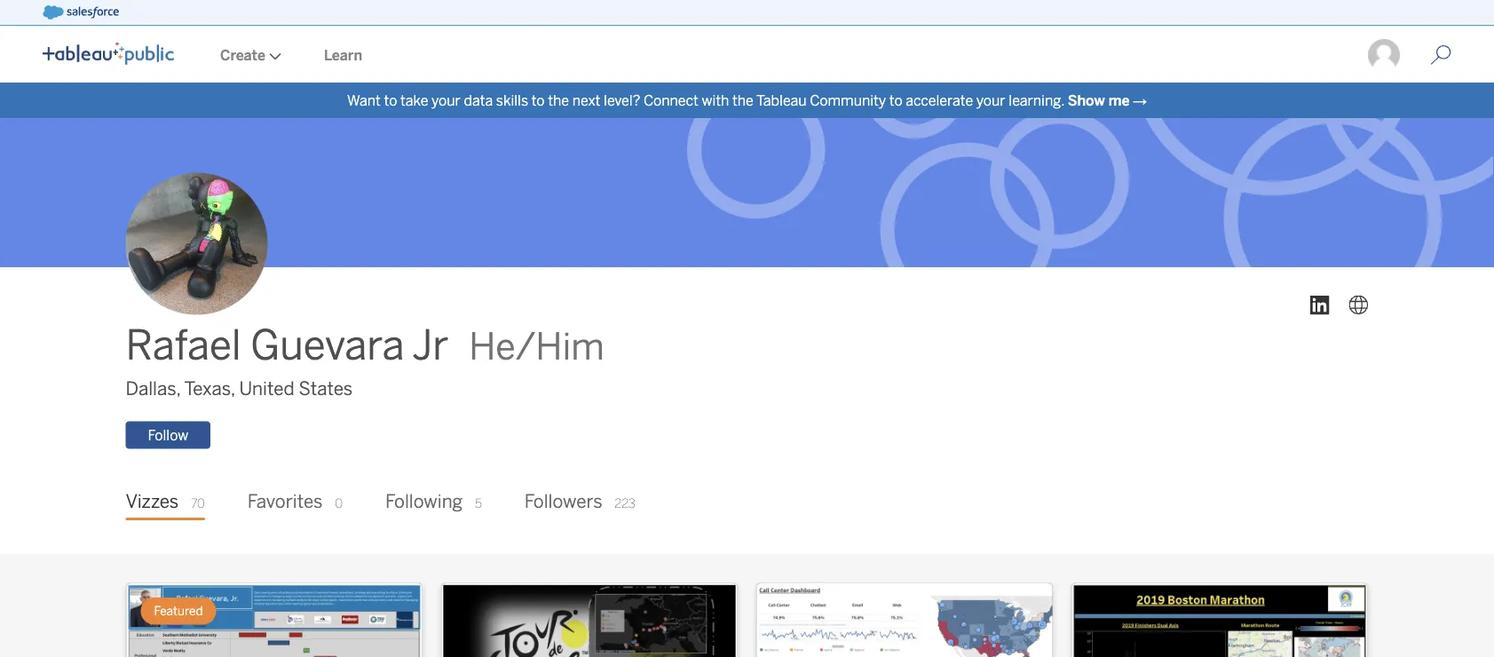 Task type: describe. For each thing, give the bounding box(es) containing it.
go to search image
[[1409, 44, 1473, 66]]

70
[[191, 496, 205, 511]]

show
[[1068, 92, 1105, 109]]

salesforce logo image
[[43, 5, 119, 20]]

logo image
[[43, 42, 174, 65]]

data
[[464, 92, 493, 109]]

skills
[[496, 92, 528, 109]]

1 to from the left
[[384, 92, 397, 109]]

0
[[335, 496, 343, 511]]

states
[[299, 378, 353, 400]]

rafael guevara jr
[[126, 321, 449, 369]]

want
[[347, 92, 381, 109]]

favorites
[[248, 490, 323, 512]]

featured element
[[141, 598, 216, 625]]

create
[[220, 47, 266, 64]]

223
[[615, 496, 636, 511]]

show me link
[[1068, 92, 1130, 109]]

tara.schultz image
[[1367, 37, 1402, 73]]

follow button
[[126, 421, 211, 449]]

me
[[1109, 92, 1130, 109]]

learn link
[[303, 28, 384, 83]]

follow
[[148, 427, 188, 443]]

he/him
[[469, 324, 605, 368]]

texas,
[[184, 378, 235, 400]]

learn
[[324, 47, 362, 64]]



Task type: vqa. For each thing, say whether or not it's contained in the screenshot.


Task type: locate. For each thing, give the bounding box(es) containing it.
to left take
[[384, 92, 397, 109]]

united
[[239, 378, 295, 400]]

vizzes
[[126, 490, 179, 512]]

to left 'accelerate'
[[890, 92, 903, 109]]

guevara
[[251, 321, 405, 369]]

→
[[1133, 92, 1148, 109]]

ralphsdataworld.com image
[[1350, 295, 1369, 315]]

level?
[[604, 92, 641, 109]]

0 horizontal spatial to
[[384, 92, 397, 109]]

1 horizontal spatial your
[[977, 92, 1006, 109]]

the
[[548, 92, 569, 109], [733, 92, 754, 109]]

0 horizontal spatial your
[[432, 92, 461, 109]]

accelerate
[[906, 92, 974, 109]]

connect
[[644, 92, 699, 109]]

following
[[385, 490, 463, 512]]

next
[[573, 92, 601, 109]]

2 to from the left
[[532, 92, 545, 109]]

0 horizontal spatial the
[[548, 92, 569, 109]]

5
[[475, 496, 482, 511]]

linkedin.com image
[[1310, 295, 1330, 315]]

want to take your data skills to the next level? connect with the tableau community to accelerate your learning. show me →
[[347, 92, 1148, 109]]

the right the with
[[733, 92, 754, 109]]

2 horizontal spatial to
[[890, 92, 903, 109]]

1 the from the left
[[548, 92, 569, 109]]

dallas,
[[126, 378, 181, 400]]

create button
[[199, 28, 303, 83]]

jr
[[413, 321, 449, 369]]

1 horizontal spatial the
[[733, 92, 754, 109]]

to right skills
[[532, 92, 545, 109]]

2 the from the left
[[733, 92, 754, 109]]

3 to from the left
[[890, 92, 903, 109]]

1 horizontal spatial to
[[532, 92, 545, 109]]

your left learning. on the right top of page
[[977, 92, 1006, 109]]

your
[[432, 92, 461, 109], [977, 92, 1006, 109]]

followers
[[525, 490, 603, 512]]

dallas, texas, united states
[[126, 378, 353, 400]]

take
[[401, 92, 428, 109]]

learning.
[[1009, 92, 1065, 109]]

community
[[810, 92, 886, 109]]

with
[[702, 92, 729, 109]]

the left next
[[548, 92, 569, 109]]

your right take
[[432, 92, 461, 109]]

avatar image
[[126, 173, 268, 315]]

to
[[384, 92, 397, 109], [532, 92, 545, 109], [890, 92, 903, 109]]

1 your from the left
[[432, 92, 461, 109]]

2 your from the left
[[977, 92, 1006, 109]]

tableau
[[757, 92, 807, 109]]

featured
[[154, 604, 203, 619]]

rafael
[[126, 321, 241, 369]]



